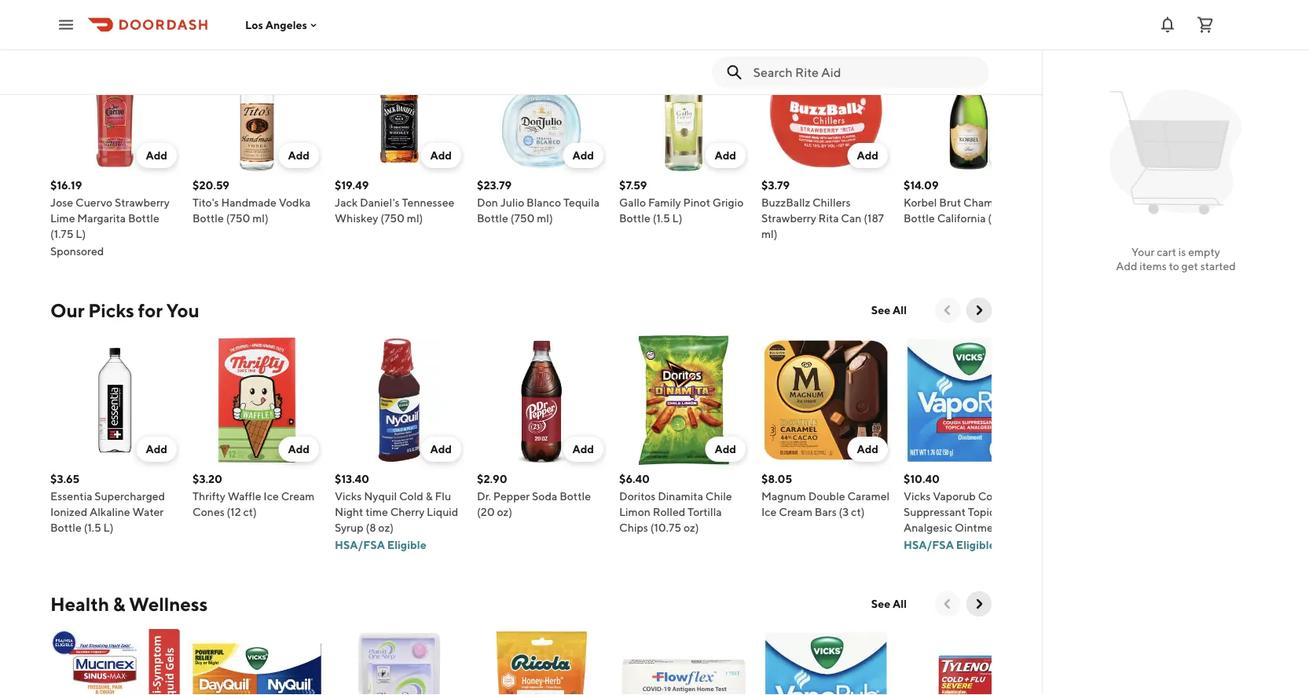 Task type: vqa. For each thing, say whether or not it's contained in the screenshot.
Bowl of Chicken Chili over White Rice or Beans Over white rice or beans.
no



Task type: locate. For each thing, give the bounding box(es) containing it.
1 horizontal spatial (1.5
[[653, 212, 670, 225]]

$14.09 korbel brut champagne bottle california (750 ml)
[[904, 179, 1031, 225]]

1 see all link from the top
[[862, 298, 916, 323]]

l) for $16.19 jose cuervo strawberry lime margarita bottle (1.75 l) sponsored
[[76, 227, 86, 240]]

ointment
[[955, 521, 1004, 534]]

l) down alkaline
[[103, 521, 114, 534]]

2 all from the top
[[893, 598, 907, 611]]

buzzballz chillers strawberry rita can (187 ml) image
[[761, 42, 891, 171]]

1 vertical spatial previous button of carousel image
[[940, 596, 956, 612]]

$16.19
[[50, 179, 82, 192]]

strawberry inside $3.79 buzzballz chillers strawberry rita can (187 ml)
[[761, 212, 816, 225]]

all
[[893, 304, 907, 317], [893, 598, 907, 611]]

0 vertical spatial see all
[[871, 304, 907, 317]]

0 in cart. click to edit quantity image
[[990, 143, 1030, 168], [990, 437, 1030, 462]]

tylenol cold + flu severe caplets (24 ct) image
[[904, 629, 1033, 695]]

2 see all from the top
[[871, 598, 907, 611]]

cream
[[281, 490, 315, 503], [779, 506, 813, 519]]

vicks up night
[[335, 490, 362, 503]]

1 vertical spatial ice
[[761, 506, 777, 519]]

1 horizontal spatial eligible
[[956, 539, 995, 552]]

4 (750 from the left
[[988, 212, 1012, 225]]

strawberry for cuervo
[[115, 196, 170, 209]]

0 horizontal spatial ct)
[[243, 506, 257, 519]]

add for buzzballz chillers strawberry rita can (187 ml)
[[857, 149, 879, 162]]

l) down family
[[672, 212, 682, 225]]

add up chile
[[715, 443, 736, 456]]

1 horizontal spatial l)
[[103, 521, 114, 534]]

night
[[335, 506, 363, 519]]

0 in cart. click to edit quantity image for vicks vaporub cough suppressant topical analgesic ointment (1.76 oz)
[[990, 437, 1030, 462]]

chile
[[706, 490, 732, 503]]

previous button of carousel image for health & wellness
[[940, 596, 956, 612]]

(750 down champagne
[[988, 212, 1012, 225]]

empty
[[1188, 246, 1220, 259]]

ct) inside $3.20 thrifty waffle ice cream cones (12 ct)
[[243, 506, 257, 519]]

1 hsa/fsa from the left
[[335, 539, 385, 552]]

1 horizontal spatial cream
[[779, 506, 813, 519]]

add for don julio blanco tequila bottle (750 ml)
[[572, 149, 594, 162]]

oz) right the (8
[[378, 521, 394, 534]]

hsa/fsa
[[335, 539, 385, 552], [904, 539, 954, 552]]

suppressant
[[904, 506, 966, 519]]

ricola honey-herb cough drops (24 ct) image
[[477, 629, 607, 695]]

l) up sponsored
[[76, 227, 86, 240]]

$6.40
[[619, 473, 650, 486]]

syrup
[[335, 521, 364, 534]]

(750 down julio
[[510, 212, 535, 225]]

our
[[50, 299, 84, 321]]

2 vicks from the left
[[904, 490, 931, 503]]

all for our picks for you
[[893, 304, 907, 317]]

previous button of carousel image
[[940, 303, 956, 318], [940, 596, 956, 612]]

bottle inside $3.65 essentia supercharged ionized alkaline water bottle (1.5 l)
[[50, 521, 82, 534]]

add up vodka
[[288, 149, 310, 162]]

oz) inside $13.40 vicks nyquil cold & flu night time cherry liquid syrup (8 oz) hsa/fsa eligible
[[378, 521, 394, 534]]

0 vertical spatial see all link
[[862, 298, 916, 323]]

see for health & wellness
[[871, 598, 890, 611]]

bottle inside $2.90 dr. pepper soda bottle (20 oz)
[[560, 490, 591, 503]]

0 in cart. click to edit quantity image up cough
[[990, 437, 1030, 462]]

empty retail cart image
[[1102, 79, 1250, 226]]

notification bell image
[[1158, 15, 1177, 34]]

$3.20 thrifty waffle ice cream cones (12 ct)
[[193, 473, 315, 519]]

1 ct) from the left
[[243, 506, 257, 519]]

(12
[[227, 506, 241, 519]]

pinot
[[683, 196, 710, 209]]

1 vertical spatial vicks vaporub cough suppressant topical analgesic ointment (1.76 oz) image
[[761, 629, 891, 695]]

vicks vaporub cough suppressant topical analgesic ointment (1.76 oz) image
[[904, 336, 1033, 465], [761, 629, 891, 695]]

1 horizontal spatial ct)
[[851, 506, 865, 519]]

1 next button of carousel image from the top
[[971, 303, 987, 318]]

plan b one-step emergency contraceptive levonorgestrel 1.5 mg tablet image
[[335, 629, 464, 695]]

1 vertical spatial &
[[113, 593, 125, 615]]

vicks nyquil cold & flu night time cherry liquid syrup (8 oz) image
[[335, 336, 464, 465]]

health & wellness
[[50, 593, 208, 615]]

started
[[1200, 260, 1236, 273]]

add up $2.90 dr. pepper soda bottle (20 oz)
[[572, 443, 594, 456]]

1 vertical spatial (1.5
[[84, 521, 101, 534]]

1 vertical spatial see all link
[[862, 592, 916, 617]]

ml) down handmade
[[252, 212, 269, 225]]

0 horizontal spatial vicks
[[335, 490, 362, 503]]

(8
[[366, 521, 376, 534]]

bottle down gallo
[[619, 212, 651, 225]]

vicks
[[335, 490, 362, 503], [904, 490, 931, 503]]

1 see all from the top
[[871, 304, 907, 317]]

bottle down tito's
[[193, 212, 224, 225]]

3 (750 from the left
[[510, 212, 535, 225]]

0 horizontal spatial strawberry
[[115, 196, 170, 209]]

1 vertical spatial strawberry
[[761, 212, 816, 225]]

ionized
[[50, 506, 87, 519]]

0 horizontal spatial &
[[113, 593, 125, 615]]

add up (187
[[857, 149, 879, 162]]

ml) inside $14.09 korbel brut champagne bottle california (750 ml)
[[1014, 212, 1031, 225]]

ml) down "blanco"
[[537, 212, 553, 225]]

for
[[138, 299, 163, 321]]

$3.79 buzzballz chillers strawberry rita can (187 ml)
[[761, 179, 884, 240]]

is
[[1179, 246, 1186, 259]]

buzzballz
[[761, 196, 810, 209]]

bottle right margarita
[[128, 212, 159, 225]]

1 0 in cart. click to edit quantity image from the top
[[990, 143, 1030, 168]]

open menu image
[[57, 15, 75, 34]]

$3.20
[[193, 473, 222, 486]]

chips
[[619, 521, 648, 534]]

0 vertical spatial next button of carousel image
[[971, 303, 987, 318]]

dinamita
[[658, 490, 703, 503]]

eligible
[[387, 539, 426, 552], [956, 539, 995, 552]]

you
[[166, 299, 199, 321]]

eligible down cherry
[[387, 539, 426, 552]]

1 vertical spatial cream
[[779, 506, 813, 519]]

& inside 'health & wellness' link
[[113, 593, 125, 615]]

hsa/fsa inside $13.40 vicks nyquil cold & flu night time cherry liquid syrup (8 oz) hsa/fsa eligible
[[335, 539, 385, 552]]

add up caramel
[[857, 443, 879, 456]]

2 hsa/fsa from the left
[[904, 539, 954, 552]]

0 vertical spatial previous button of carousel image
[[940, 303, 956, 318]]

vicks nyquil/dayquil combo cold & flu medicine convenience pack (24 ct) image
[[193, 629, 322, 695]]

cream right the waffle at the bottom left
[[281, 490, 315, 503]]

cold
[[399, 490, 423, 503]]

(750 inside $14.09 korbel brut champagne bottle california (750 ml)
[[988, 212, 1012, 225]]

0 horizontal spatial ice
[[264, 490, 279, 503]]

2 ct) from the left
[[851, 506, 865, 519]]

add up flu on the left bottom of the page
[[430, 443, 452, 456]]

dr.
[[477, 490, 491, 503]]

l) inside $16.19 jose cuervo strawberry lime margarita bottle (1.75 l) sponsored
[[76, 227, 86, 240]]

add for dr. pepper soda bottle (20 oz)
[[572, 443, 594, 456]]

tennessee
[[402, 196, 454, 209]]

jack
[[335, 196, 358, 209]]

$16.19 jose cuervo strawberry lime margarita bottle (1.75 l) sponsored
[[50, 179, 170, 258]]

bottle down don at the left top of the page
[[477, 212, 508, 225]]

tito's
[[193, 196, 219, 209]]

ml) inside $3.79 buzzballz chillers strawberry rita can (187 ml)
[[761, 227, 777, 240]]

$6.40 doritos dinamita chile limon rolled tortilla chips (10.75 oz)
[[619, 473, 732, 534]]

2 next button of carousel image from the top
[[971, 596, 987, 612]]

l) inside $3.65 essentia supercharged ionized alkaline water bottle (1.5 l)
[[103, 521, 114, 534]]

topical
[[968, 506, 1004, 519]]

cheers
[[50, 5, 112, 28]]

1 vertical spatial 0 in cart. click to edit quantity image
[[990, 437, 1030, 462]]

hsa/fsa down analgesic
[[904, 539, 954, 552]]

rolled
[[653, 506, 685, 519]]

jack daniel's tennessee whiskey (750 ml) image
[[335, 42, 464, 171]]

0 horizontal spatial l)
[[76, 227, 86, 240]]

2 0 in cart. click to edit quantity image from the top
[[990, 437, 1030, 462]]

1 horizontal spatial ice
[[761, 506, 777, 519]]

1 vertical spatial see all
[[871, 598, 907, 611]]

1 all from the top
[[893, 304, 907, 317]]

$7.59
[[619, 179, 647, 192]]

1 vertical spatial see
[[871, 598, 890, 611]]

bottle
[[128, 212, 159, 225], [193, 212, 224, 225], [477, 212, 508, 225], [619, 212, 651, 225], [904, 212, 935, 225], [560, 490, 591, 503], [50, 521, 82, 534]]

cream inside $3.20 thrifty waffle ice cream cones (12 ct)
[[281, 490, 315, 503]]

add for tito's handmade vodka bottle (750 ml)
[[288, 149, 310, 162]]

time
[[365, 506, 388, 519]]

0 vertical spatial cream
[[281, 490, 315, 503]]

1 vertical spatial all
[[893, 598, 907, 611]]

1 see from the top
[[871, 304, 890, 317]]

ct) right (3
[[851, 506, 865, 519]]

0 horizontal spatial (1.5
[[84, 521, 101, 534]]

oz) down tortilla on the bottom right of the page
[[684, 521, 699, 534]]

(750 down handmade
[[226, 212, 250, 225]]

2 (750 from the left
[[380, 212, 405, 225]]

(750
[[226, 212, 250, 225], [380, 212, 405, 225], [510, 212, 535, 225], [988, 212, 1012, 225]]

0 vertical spatial &
[[426, 490, 433, 503]]

ice inside $8.05 magnum double caramel ice cream bars (3 ct)
[[761, 506, 777, 519]]

our picks for you link
[[50, 298, 199, 323]]

ct) inside $8.05 magnum double caramel ice cream bars (3 ct)
[[851, 506, 865, 519]]

your cart is empty add items to get started
[[1116, 246, 1236, 273]]

see for our picks for you
[[871, 304, 890, 317]]

grigio
[[713, 196, 744, 209]]

2 see all link from the top
[[862, 592, 916, 617]]

add up tequila
[[572, 149, 594, 162]]

korbel
[[904, 196, 937, 209]]

& left flu on the left bottom of the page
[[426, 490, 433, 503]]

$8.05 magnum double caramel ice cream bars (3 ct)
[[761, 473, 890, 519]]

see all link
[[862, 298, 916, 323], [862, 592, 916, 617]]

oz) down pepper
[[497, 506, 512, 519]]

ct) right "(12"
[[243, 506, 257, 519]]

1 horizontal spatial &
[[426, 490, 433, 503]]

0 vertical spatial 0 in cart. click to edit quantity image
[[990, 143, 1030, 168]]

0 horizontal spatial cream
[[281, 490, 315, 503]]

add up $16.19 jose cuervo strawberry lime margarita bottle (1.75 l) sponsored
[[146, 149, 167, 162]]

double
[[808, 490, 845, 503]]

(1.5 down alkaline
[[84, 521, 101, 534]]

0 vertical spatial (1.5
[[653, 212, 670, 225]]

&
[[426, 490, 433, 503], [113, 593, 125, 615]]

oz) inside $10.40 vicks vaporub cough suppressant topical analgesic ointment (1.76 oz)
[[904, 537, 919, 550]]

ml) down champagne
[[1014, 212, 1031, 225]]

1 (750 from the left
[[226, 212, 250, 225]]

add up supercharged
[[146, 443, 167, 456]]

cuervo
[[75, 196, 113, 209]]

add up tennessee
[[430, 149, 452, 162]]

ml) down "buzzballz"
[[761, 227, 777, 240]]

(1.5 down family
[[653, 212, 670, 225]]

add for jack daniel's tennessee whiskey (750 ml)
[[430, 149, 452, 162]]

add up the grigio
[[715, 149, 736, 162]]

bottle inside $7.59 gallo family pinot grigio bottle (1.5 l)
[[619, 212, 651, 225]]

1 horizontal spatial vicks
[[904, 490, 931, 503]]

0 vertical spatial ice
[[264, 490, 279, 503]]

blanco
[[527, 196, 561, 209]]

0 horizontal spatial eligible
[[387, 539, 426, 552]]

flu
[[435, 490, 451, 503]]

ml) down tennessee
[[407, 212, 423, 225]]

0 in cart. click to edit quantity image up champagne
[[990, 143, 1030, 168]]

0 vertical spatial strawberry
[[115, 196, 170, 209]]

1 horizontal spatial strawberry
[[761, 212, 816, 225]]

Search Rite Aid search field
[[753, 64, 976, 81]]

2 horizontal spatial l)
[[672, 212, 682, 225]]

ml) inside the $23.79 don julio blanco tequila bottle (750 ml)
[[537, 212, 553, 225]]

bottle right soda
[[560, 490, 591, 503]]

vicks inside $10.40 vicks vaporub cough suppressant topical analgesic ointment (1.76 oz)
[[904, 490, 931, 503]]

add for vicks nyquil cold & flu night time cherry liquid syrup (8 oz)
[[430, 443, 452, 456]]

jose
[[50, 196, 73, 209]]

& inside $13.40 vicks nyquil cold & flu night time cherry liquid syrup (8 oz) hsa/fsa eligible
[[426, 490, 433, 503]]

add button
[[136, 143, 177, 168], [136, 143, 177, 168], [278, 143, 319, 168], [278, 143, 319, 168], [421, 143, 461, 168], [421, 143, 461, 168], [563, 143, 603, 168], [563, 143, 603, 168], [705, 143, 746, 168], [705, 143, 746, 168], [847, 143, 888, 168], [847, 143, 888, 168], [136, 437, 177, 462], [136, 437, 177, 462], [278, 437, 319, 462], [278, 437, 319, 462], [421, 437, 461, 462], [421, 437, 461, 462], [563, 437, 603, 462], [563, 437, 603, 462], [705, 437, 746, 462], [705, 437, 746, 462], [847, 437, 888, 462], [847, 437, 888, 462]]

vicks down $10.40
[[904, 490, 931, 503]]

0 vertical spatial l)
[[672, 212, 682, 225]]

ice inside $3.20 thrifty waffle ice cream cones (12 ct)
[[264, 490, 279, 503]]

bottle inside $14.09 korbel brut champagne bottle california (750 ml)
[[904, 212, 935, 225]]

(750 down daniel's
[[380, 212, 405, 225]]

add down your
[[1116, 260, 1137, 273]]

strawberry inside $16.19 jose cuervo strawberry lime margarita bottle (1.75 l) sponsored
[[115, 196, 170, 209]]

bottle inside the $23.79 don julio blanco tequila bottle (750 ml)
[[477, 212, 508, 225]]

0 vertical spatial all
[[893, 304, 907, 317]]

add for magnum double caramel ice cream bars (3 ct)
[[857, 443, 879, 456]]

health
[[50, 593, 109, 615]]

whiskey
[[335, 212, 378, 225]]

(1.76
[[1006, 521, 1028, 534]]

strawberry up margarita
[[115, 196, 170, 209]]

(750 inside $20.59 tito's handmade vodka bottle (750 ml)
[[226, 212, 250, 225]]

items
[[1140, 260, 1167, 273]]

2 previous button of carousel image from the top
[[940, 596, 956, 612]]

thrifty
[[193, 490, 225, 503]]

1 previous button of carousel image from the top
[[940, 303, 956, 318]]

0 horizontal spatial hsa/fsa
[[335, 539, 385, 552]]

cream down magnum
[[779, 506, 813, 519]]

ice right the waffle at the bottom left
[[264, 490, 279, 503]]

add up $3.20 thrifty waffle ice cream cones (12 ct)
[[288, 443, 310, 456]]

1 eligible from the left
[[387, 539, 426, 552]]

& right health
[[113, 593, 125, 615]]

analgesic
[[904, 521, 953, 534]]

ice down magnum
[[761, 506, 777, 519]]

next button of carousel image
[[971, 303, 987, 318], [971, 596, 987, 612]]

oz) down analgesic
[[904, 537, 919, 550]]

bottle down ionized
[[50, 521, 82, 534]]

1 vicks from the left
[[335, 490, 362, 503]]

0 vertical spatial see
[[871, 304, 890, 317]]

1 vertical spatial next button of carousel image
[[971, 596, 987, 612]]

2 vertical spatial l)
[[103, 521, 114, 534]]

vicks inside $13.40 vicks nyquil cold & flu night time cherry liquid syrup (8 oz) hsa/fsa eligible
[[335, 490, 362, 503]]

see all
[[871, 304, 907, 317], [871, 598, 907, 611]]

nyquil
[[364, 490, 397, 503]]

$14.09
[[904, 179, 939, 192]]

1 horizontal spatial hsa/fsa
[[904, 539, 954, 552]]

family
[[648, 196, 681, 209]]

strawberry down "buzzballz"
[[761, 212, 816, 225]]

tito's handmade vodka bottle (750 ml) image
[[193, 42, 322, 171]]

2 see from the top
[[871, 598, 890, 611]]

hsa/fsa down syrup
[[335, 539, 385, 552]]

bottle down korbel
[[904, 212, 935, 225]]

eligible down ointment
[[956, 539, 995, 552]]

1 horizontal spatial vicks vaporub cough suppressant topical analgesic ointment (1.76 oz) image
[[904, 336, 1033, 465]]

to
[[1169, 260, 1179, 273]]

1 vertical spatial l)
[[76, 227, 86, 240]]



Task type: describe. For each thing, give the bounding box(es) containing it.
$8.05
[[761, 473, 792, 486]]

$10.40
[[904, 473, 940, 486]]

flowflex covid-19 antigen home test image
[[619, 629, 749, 695]]

sponsored
[[50, 245, 104, 258]]

gallo family pinot grigio bottle (1.5 l) image
[[619, 42, 749, 171]]

(20
[[477, 506, 495, 519]]

your
[[1132, 246, 1155, 259]]

$10.40 vicks vaporub cough suppressant topical analgesic ointment (1.76 oz)
[[904, 473, 1028, 550]]

$23.79
[[477, 179, 512, 192]]

ml) inside $20.59 tito's handmade vodka bottle (750 ml)
[[252, 212, 269, 225]]

(1.75
[[50, 227, 74, 240]]

thrifty waffle ice cream cones (12 ct) image
[[193, 336, 322, 465]]

add for essentia supercharged ionized alkaline water bottle (1.5 l)
[[146, 443, 167, 456]]

add for gallo family pinot grigio bottle (1.5 l)
[[715, 149, 736, 162]]

ml) inside the $19.49 jack daniel's tennessee whiskey (750 ml)
[[407, 212, 423, 225]]

$2.90 dr. pepper soda bottle (20 oz)
[[477, 473, 591, 519]]

ml) for don
[[537, 212, 553, 225]]

all for health & wellness
[[893, 598, 907, 611]]

$20.59 tito's handmade vodka bottle (750 ml)
[[193, 179, 311, 225]]

ml) for buzzballz
[[761, 227, 777, 240]]

water
[[132, 506, 164, 519]]

oz) inside $6.40 doritos dinamita chile limon rolled tortilla chips (10.75 oz)
[[684, 521, 699, 534]]

l) inside $7.59 gallo family pinot grigio bottle (1.5 l)
[[672, 212, 682, 225]]

$7.59 gallo family pinot grigio bottle (1.5 l)
[[619, 179, 744, 225]]

vicks for vicks vaporub cough suppressant topical analgesic ointment (1.76 oz)
[[904, 490, 931, 503]]

see all for health & wellness
[[871, 598, 907, 611]]

l) for $3.65 essentia supercharged ionized alkaline water bottle (1.5 l)
[[103, 521, 114, 534]]

add for doritos dinamita chile limon rolled tortilla chips (10.75 oz)
[[715, 443, 736, 456]]

handmade
[[221, 196, 277, 209]]

korbel brut champagne bottle california (750 ml) image
[[904, 42, 1033, 171]]

caramel
[[847, 490, 890, 503]]

supercharged
[[95, 490, 165, 503]]

angeles
[[265, 18, 307, 31]]

wellness
[[129, 593, 208, 615]]

doritos
[[619, 490, 656, 503]]

$20.59
[[193, 179, 229, 192]]

(750 inside the $19.49 jack daniel's tennessee whiskey (750 ml)
[[380, 212, 405, 225]]

los angeles
[[245, 18, 307, 31]]

magnum double caramel ice cream bars (3 ct) image
[[761, 336, 891, 465]]

tortilla
[[688, 506, 722, 519]]

ml) for korbel
[[1014, 212, 1031, 225]]

doritos dinamita chile limon rolled tortilla chips (10.75 oz) image
[[619, 336, 749, 465]]

essentia supercharged ionized alkaline water bottle (1.5 l) image
[[50, 336, 180, 465]]

bars
[[815, 506, 837, 519]]

$13.40 vicks nyquil cold & flu night time cherry liquid syrup (8 oz) hsa/fsa eligible
[[335, 473, 458, 552]]

soda
[[532, 490, 557, 503]]

$19.49 jack daniel's tennessee whiskey (750 ml)
[[335, 179, 454, 225]]

0 in cart. click to edit quantity image for korbel brut champagne bottle california (750 ml)
[[990, 143, 1030, 168]]

hsa/fsa eligible
[[904, 539, 995, 552]]

previous button of carousel image for our picks for you
[[940, 303, 956, 318]]

vodka
[[279, 196, 311, 209]]

california
[[937, 212, 986, 225]]

alkaline
[[90, 506, 130, 519]]

$23.79 don julio blanco tequila bottle (750 ml)
[[477, 179, 600, 225]]

(3
[[839, 506, 849, 519]]

tequila
[[563, 196, 600, 209]]

(187
[[864, 212, 884, 225]]

mucinex sinus-max maximum strength pressure pain & cough liquid capsules (16 ct) image
[[50, 629, 180, 695]]

los
[[245, 18, 263, 31]]

$3.65 essentia supercharged ionized alkaline water bottle (1.5 l)
[[50, 473, 165, 534]]

$13.40
[[335, 473, 369, 486]]

2 eligible from the left
[[956, 539, 995, 552]]

next button of carousel image for health & wellness
[[971, 596, 987, 612]]

can
[[841, 212, 862, 225]]

oz) inside $2.90 dr. pepper soda bottle (20 oz)
[[497, 506, 512, 519]]

magnum
[[761, 490, 806, 503]]

cheers link
[[50, 4, 112, 29]]

see all for our picks for you
[[871, 304, 907, 317]]

champagne
[[963, 196, 1025, 209]]

chillers
[[812, 196, 851, 209]]

daniel's
[[360, 196, 400, 209]]

bottle inside $20.59 tito's handmade vodka bottle (750 ml)
[[193, 212, 224, 225]]

add inside your cart is empty add items to get started
[[1116, 260, 1137, 273]]

lime
[[50, 212, 75, 225]]

see all link for our picks for you
[[862, 298, 916, 323]]

cart
[[1157, 246, 1176, 259]]

essentia
[[50, 490, 92, 503]]

don julio blanco tequila bottle (750 ml) image
[[477, 42, 607, 171]]

vaporub
[[933, 490, 976, 503]]

margarita
[[77, 212, 126, 225]]

jose cuervo strawberry lime margarita bottle (1.75 l) image
[[50, 42, 180, 171]]

dr. pepper soda bottle (20 oz) image
[[477, 336, 607, 465]]

vicks for vicks nyquil cold & flu night time cherry liquid syrup (8 oz)
[[335, 490, 362, 503]]

waffle
[[228, 490, 261, 503]]

(10.75
[[650, 521, 681, 534]]

add for jose cuervo strawberry lime margarita bottle (1.75 l)
[[146, 149, 167, 162]]

add for thrifty waffle ice cream cones (12 ct)
[[288, 443, 310, 456]]

strawberry for chillers
[[761, 212, 816, 225]]

(1.5 inside $7.59 gallo family pinot grigio bottle (1.5 l)
[[653, 212, 670, 225]]

see all link for health & wellness
[[862, 592, 916, 617]]

next button of carousel image for our picks for you
[[971, 303, 987, 318]]

liquid
[[427, 506, 458, 519]]

eligible inside $13.40 vicks nyquil cold & flu night time cherry liquid syrup (8 oz) hsa/fsa eligible
[[387, 539, 426, 552]]

los angeles button
[[245, 18, 320, 31]]

cones
[[193, 506, 225, 519]]

$3.65
[[50, 473, 80, 486]]

(750 inside the $23.79 don julio blanco tequila bottle (750 ml)
[[510, 212, 535, 225]]

don
[[477, 196, 498, 209]]

0 vertical spatial vicks vaporub cough suppressant topical analgesic ointment (1.76 oz) image
[[904, 336, 1033, 465]]

bottle inside $16.19 jose cuervo strawberry lime margarita bottle (1.75 l) sponsored
[[128, 212, 159, 225]]

our picks for you
[[50, 299, 199, 321]]

0 items, open order cart image
[[1196, 15, 1215, 34]]

cream inside $8.05 magnum double caramel ice cream bars (3 ct)
[[779, 506, 813, 519]]

health & wellness link
[[50, 592, 208, 617]]

limon
[[619, 506, 651, 519]]

0 horizontal spatial vicks vaporub cough suppressant topical analgesic ointment (1.76 oz) image
[[761, 629, 891, 695]]

(1.5 inside $3.65 essentia supercharged ionized alkaline water bottle (1.5 l)
[[84, 521, 101, 534]]

cough
[[978, 490, 1012, 503]]

cherry
[[390, 506, 425, 519]]



